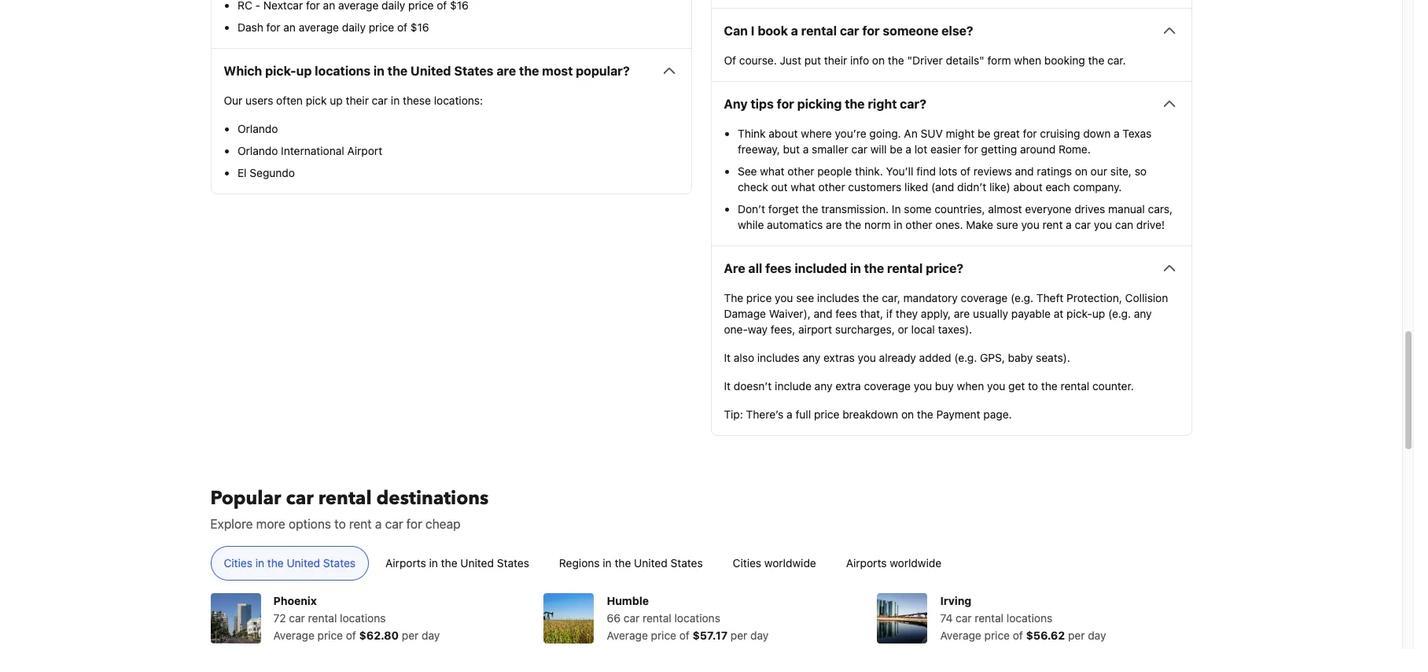 Task type: vqa. For each thing, say whether or not it's contained in the screenshot.


Task type: locate. For each thing, give the bounding box(es) containing it.
you right sure
[[1022, 218, 1040, 232]]

0 vertical spatial their
[[824, 54, 847, 67]]

0 vertical spatial fees
[[766, 261, 792, 276]]

cities inside "button"
[[224, 556, 252, 570]]

1 vertical spatial orlando
[[238, 144, 278, 158]]

the left right at the top of page
[[845, 97, 865, 111]]

a inside popular car rental destinations explore more options to rent a car for cheap
[[375, 517, 382, 531]]

0 horizontal spatial about
[[769, 127, 798, 140]]

0 horizontal spatial other
[[788, 165, 815, 178]]

for inside popular car rental destinations explore more options to rent a car for cheap
[[407, 517, 422, 531]]

great
[[994, 127, 1020, 140]]

0 vertical spatial any
[[1134, 307, 1152, 320]]

the inside button
[[615, 556, 631, 570]]

0 horizontal spatial fees
[[766, 261, 792, 276]]

1 horizontal spatial average
[[607, 629, 648, 642]]

their right pick on the left of the page
[[346, 94, 369, 107]]

2 horizontal spatial per
[[1068, 629, 1085, 642]]

are all fees included in the rental price?
[[724, 261, 964, 276]]

locations for phoenix
[[340, 611, 386, 625]]

1 vertical spatial includes
[[757, 351, 800, 364]]

tab list
[[198, 546, 1205, 582]]

day
[[422, 629, 440, 642], [751, 629, 769, 642], [1088, 629, 1106, 642]]

includes down fees,
[[757, 351, 800, 364]]

0 horizontal spatial pick-
[[265, 64, 296, 78]]

2 worldwide from the left
[[890, 556, 942, 570]]

any left extra
[[815, 379, 833, 393]]

you inside the price you see includes the car, mandatory coverage (e.g. theft protection, collision damage waiver), and fees that, if they apply, are usually payable at pick-up (e.g. any one-way fees, airport surcharges, or local taxes).
[[775, 291, 793, 305]]

everyone
[[1025, 202, 1072, 216]]

0 horizontal spatial average
[[273, 629, 315, 642]]

rent right options
[[349, 517, 372, 531]]

airport
[[799, 323, 832, 336]]

0 vertical spatial coverage
[[961, 291, 1008, 305]]

rental inside humble 66 car rental locations average price of $57.17 per day
[[643, 611, 672, 625]]

and inside see what other people think. you'll find lots of reviews and ratings on our site, so check out what other customers liked (and didn't like) about each company.
[[1015, 165, 1034, 178]]

0 vertical spatial rent
[[1043, 218, 1063, 232]]

2 it from the top
[[724, 379, 731, 393]]

it for it also includes any extras you already added (e.g. gps, baby seats).
[[724, 351, 731, 364]]

check
[[738, 180, 768, 194]]

average
[[273, 629, 315, 642], [607, 629, 648, 642], [940, 629, 982, 642]]

coverage up usually
[[961, 291, 1008, 305]]

per right the $62.80
[[402, 629, 419, 642]]

coverage down it also includes any extras you already added (e.g. gps, baby seats).
[[864, 379, 911, 393]]

car right the 74
[[956, 611, 972, 625]]

worldwide inside 'button'
[[890, 556, 942, 570]]

1 horizontal spatial pick-
[[1067, 307, 1093, 320]]

don't
[[738, 202, 766, 216]]

day inside humble 66 car rental locations average price of $57.17 per day
[[751, 629, 769, 642]]

you up the waiver),
[[775, 291, 793, 305]]

that,
[[860, 307, 884, 320]]

forget
[[768, 202, 799, 216]]

1 vertical spatial coverage
[[864, 379, 911, 393]]

el
[[238, 166, 247, 180]]

2 horizontal spatial day
[[1088, 629, 1106, 642]]

you down drives
[[1094, 218, 1112, 232]]

car?
[[900, 97, 927, 111]]

locations up $57.17
[[675, 611, 721, 625]]

united for regions in the united states
[[634, 556, 668, 570]]

car,
[[882, 291, 901, 305]]

2 vertical spatial other
[[906, 218, 933, 232]]

1 horizontal spatial up
[[330, 94, 343, 107]]

the left "driver
[[888, 54, 904, 67]]

rental up car,
[[887, 261, 923, 276]]

0 horizontal spatial worldwide
[[765, 556, 816, 570]]

and down around
[[1015, 165, 1034, 178]]

1 vertical spatial (e.g.
[[1108, 307, 1131, 320]]

0 horizontal spatial what
[[760, 165, 785, 178]]

0 vertical spatial be
[[978, 127, 991, 140]]

(e.g. up payable
[[1011, 291, 1034, 305]]

1 horizontal spatial are
[[826, 218, 842, 232]]

rent inside don't forget the transmission. in some countries, almost everyone drives manual cars, while automatics are the norm in other ones. make sure you rent a car you can drive!
[[1043, 218, 1063, 232]]

car inside phoenix 72 car rental locations average price of $62.80 per day
[[289, 611, 305, 625]]

united inside button
[[634, 556, 668, 570]]

0 horizontal spatial airports
[[386, 556, 426, 570]]

cheap car rental in humble image
[[544, 593, 594, 644]]

see what other people think. you'll find lots of reviews and ratings on our site, so check out what other customers liked (and didn't like) about each company.
[[738, 165, 1147, 194]]

2 vertical spatial (e.g.
[[954, 351, 977, 364]]

cities
[[224, 556, 252, 570], [733, 556, 762, 570]]

pick- inside the price you see includes the car, mandatory coverage (e.g. theft protection, collision damage waiver), and fees that, if they apply, are usually payable at pick-up (e.g. any one-way fees, airport surcharges, or local taxes).
[[1067, 307, 1093, 320]]

0 vertical spatial are
[[497, 64, 516, 78]]

0 vertical spatial to
[[1028, 379, 1038, 393]]

airports for airports worldwide
[[846, 556, 887, 570]]

of inside irving 74 car rental locations average price of $56.62 per day
[[1013, 629, 1023, 642]]

price left $56.62
[[985, 629, 1010, 642]]

think
[[738, 127, 766, 140]]

price left $57.17
[[651, 629, 677, 642]]

of inside humble 66 car rental locations average price of $57.17 per day
[[680, 629, 690, 642]]

the down cheap
[[441, 556, 458, 570]]

0 horizontal spatial on
[[872, 54, 885, 67]]

states left regions at the left of page
[[497, 556, 529, 570]]

day for humble 66 car rental locations average price of $57.17 per day
[[751, 629, 769, 642]]

gps,
[[980, 351, 1005, 364]]

are inside don't forget the transmission. in some countries, almost everyone drives manual cars, while automatics are the norm in other ones. make sure you rent a car you can drive!
[[826, 218, 842, 232]]

2 vertical spatial on
[[901, 408, 914, 421]]

it for it doesn't include any extra coverage you buy when you get to the rental counter.
[[724, 379, 731, 393]]

1 vertical spatial up
[[330, 94, 343, 107]]

lots
[[939, 165, 958, 178]]

page.
[[984, 408, 1012, 421]]

airport
[[347, 144, 382, 158]]

1 vertical spatial and
[[814, 307, 833, 320]]

2 horizontal spatial on
[[1075, 165, 1088, 178]]

day right $57.17
[[751, 629, 769, 642]]

day right $56.62
[[1088, 629, 1106, 642]]

0 horizontal spatial their
[[346, 94, 369, 107]]

1 horizontal spatial other
[[819, 180, 845, 194]]

1 horizontal spatial includes
[[817, 291, 860, 305]]

3 day from the left
[[1088, 629, 1106, 642]]

the up car,
[[864, 261, 884, 276]]

2 horizontal spatial average
[[940, 629, 982, 642]]

for down might on the right of page
[[964, 143, 978, 156]]

about up the but
[[769, 127, 798, 140]]

make
[[966, 218, 994, 232]]

up up pick on the left of the page
[[296, 64, 312, 78]]

locations inside irving 74 car rental locations average price of $56.62 per day
[[1007, 611, 1053, 625]]

cruising
[[1040, 127, 1080, 140]]

1 vertical spatial fees
[[836, 307, 857, 320]]

states inside 'dropdown button'
[[454, 64, 494, 78]]

can i book a rental car for someone else? button
[[724, 21, 1179, 40]]

average inside irving 74 car rental locations average price of $56.62 per day
[[940, 629, 982, 642]]

cities worldwide button
[[720, 546, 830, 581]]

countries,
[[935, 202, 985, 216]]

per right $57.17
[[731, 629, 748, 642]]

united down cheap
[[460, 556, 494, 570]]

on for details"
[[872, 54, 885, 67]]

united inside "button"
[[287, 556, 320, 570]]

airports worldwide
[[846, 556, 942, 570]]

locations up our users often pick up their car in these locations:
[[315, 64, 371, 78]]

in down cheap
[[429, 556, 438, 570]]

states inside "button"
[[323, 556, 356, 570]]

states inside button
[[671, 556, 703, 570]]

where
[[801, 127, 832, 140]]

day inside phoenix 72 car rental locations average price of $62.80 per day
[[422, 629, 440, 642]]

if
[[887, 307, 893, 320]]

0 horizontal spatial (e.g.
[[954, 351, 977, 364]]

any left extras
[[803, 351, 821, 364]]

going.
[[870, 127, 901, 140]]

1 horizontal spatial day
[[751, 629, 769, 642]]

and up airport
[[814, 307, 833, 320]]

rental
[[801, 24, 837, 38], [887, 261, 923, 276], [1061, 379, 1090, 393], [318, 486, 372, 512], [308, 611, 337, 625], [643, 611, 672, 625], [975, 611, 1004, 625]]

states inside 'button'
[[497, 556, 529, 570]]

be right will
[[890, 143, 903, 156]]

breakdown
[[843, 408, 899, 421]]

i
[[751, 24, 755, 38]]

$56.62
[[1026, 629, 1065, 642]]

cheap car rental in irving image
[[878, 593, 928, 644]]

cities inside button
[[733, 556, 762, 570]]

(and
[[931, 180, 954, 194]]

car down drives
[[1075, 218, 1091, 232]]

humble
[[607, 594, 649, 608]]

price right full on the right of page
[[814, 408, 840, 421]]

0 vertical spatial what
[[760, 165, 785, 178]]

of for irving 74 car rental locations average price of $56.62 per day
[[1013, 629, 1023, 642]]

irving
[[940, 594, 972, 608]]

added
[[919, 351, 951, 364]]

$57.17
[[693, 629, 728, 642]]

about right like)
[[1014, 180, 1043, 194]]

day inside irving 74 car rental locations average price of $56.62 per day
[[1088, 629, 1106, 642]]

states down options
[[323, 556, 356, 570]]

the inside "button"
[[267, 556, 284, 570]]

1 vertical spatial it
[[724, 379, 731, 393]]

per inside humble 66 car rental locations average price of $57.17 per day
[[731, 629, 748, 642]]

almost
[[988, 202, 1022, 216]]

be
[[978, 127, 991, 140], [890, 143, 903, 156]]

1 orlando from the top
[[238, 122, 278, 136]]

car inside dropdown button
[[840, 24, 860, 38]]

what up out
[[760, 165, 785, 178]]

when right the form
[[1014, 54, 1042, 67]]

any tips for picking the right car? button
[[724, 95, 1179, 114]]

of inside phoenix 72 car rental locations average price of $62.80 per day
[[346, 629, 356, 642]]

their right the 'put'
[[824, 54, 847, 67]]

rent inside popular car rental destinations explore more options to rent a car for cheap
[[349, 517, 372, 531]]

cheap
[[426, 517, 461, 531]]

0 vertical spatial it
[[724, 351, 731, 364]]

on down it doesn't include any extra coverage you buy when you get to the rental counter. on the right bottom of page
[[901, 408, 914, 421]]

you'll
[[886, 165, 914, 178]]

2 average from the left
[[607, 629, 648, 642]]

1 horizontal spatial per
[[731, 629, 748, 642]]

site,
[[1111, 165, 1132, 178]]

0 horizontal spatial to
[[334, 517, 346, 531]]

worldwide
[[765, 556, 816, 570], [890, 556, 942, 570]]

in inside are all fees included in the rental price? dropdown button
[[850, 261, 861, 276]]

1 horizontal spatial to
[[1028, 379, 1038, 393]]

in right regions at the left of page
[[603, 556, 612, 570]]

irving 74 car rental locations average price of $56.62 per day
[[940, 594, 1106, 642]]

an
[[283, 21, 296, 34]]

regions
[[559, 556, 600, 570]]

car inside irving 74 car rental locations average price of $56.62 per day
[[956, 611, 972, 625]]

in right "included"
[[850, 261, 861, 276]]

per inside irving 74 car rental locations average price of $56.62 per day
[[1068, 629, 1085, 642]]

1 cities from the left
[[224, 556, 252, 570]]

0 vertical spatial on
[[872, 54, 885, 67]]

in inside don't forget the transmission. in some countries, almost everyone drives manual cars, while automatics are the norm in other ones. make sure you rent a car you can drive!
[[894, 218, 903, 232]]

average inside humble 66 car rental locations average price of $57.17 per day
[[607, 629, 648, 642]]

a inside dropdown button
[[791, 24, 798, 38]]

0 vertical spatial orlando
[[238, 122, 278, 136]]

2 per from the left
[[731, 629, 748, 642]]

2 vertical spatial up
[[1092, 307, 1105, 320]]

airports inside 'button'
[[846, 556, 887, 570]]

getting
[[981, 143, 1017, 156]]

and inside the price you see includes the car, mandatory coverage (e.g. theft protection, collision damage waiver), and fees that, if they apply, are usually payable at pick-up (e.g. any one-way fees, airport surcharges, or local taxes).
[[814, 307, 833, 320]]

airports up cheap car rental in irving "image" at the bottom
[[846, 556, 887, 570]]

0 horizontal spatial up
[[296, 64, 312, 78]]

what
[[760, 165, 785, 178], [791, 180, 816, 194]]

1 vertical spatial any
[[803, 351, 821, 364]]

1 vertical spatial about
[[1014, 180, 1043, 194]]

pick- right at
[[1067, 307, 1093, 320]]

2 vertical spatial are
[[954, 307, 970, 320]]

2 horizontal spatial other
[[906, 218, 933, 232]]

to
[[1028, 379, 1038, 393], [334, 517, 346, 531]]

locations up $56.62
[[1007, 611, 1053, 625]]

1 horizontal spatial fees
[[836, 307, 857, 320]]

orlando for orlando
[[238, 122, 278, 136]]

car inside humble 66 car rental locations average price of $57.17 per day
[[624, 611, 640, 625]]

any for it doesn't include any extra coverage you buy when you get to the rental counter.
[[815, 379, 833, 393]]

states for cities in the united states
[[323, 556, 356, 570]]

orlando for orlando international airport
[[238, 144, 278, 158]]

it left doesn't
[[724, 379, 731, 393]]

car up options
[[286, 486, 314, 512]]

1 horizontal spatial rent
[[1043, 218, 1063, 232]]

locations inside humble 66 car rental locations average price of $57.17 per day
[[675, 611, 721, 625]]

other down some
[[906, 218, 933, 232]]

1 vertical spatial on
[[1075, 165, 1088, 178]]

on for page.
[[901, 408, 914, 421]]

average
[[299, 21, 339, 34]]

in up our users often pick up their car in these locations:
[[374, 64, 385, 78]]

cities in the united states
[[224, 556, 356, 570]]

are left most
[[497, 64, 516, 78]]

states for airports in the united states
[[497, 556, 529, 570]]

fees right the all
[[766, 261, 792, 276]]

are
[[497, 64, 516, 78], [826, 218, 842, 232], [954, 307, 970, 320]]

to inside popular car rental destinations explore more options to rent a car for cheap
[[334, 517, 346, 531]]

united inside 'button'
[[460, 556, 494, 570]]

price up damage
[[747, 291, 772, 305]]

the down seats).
[[1041, 379, 1058, 393]]

rent down "everyone"
[[1043, 218, 1063, 232]]

think about where you're going. an suv might be great for cruising down a texas freeway, but a smaller car will be a lot easier for getting around rome.
[[738, 127, 1152, 156]]

united up these
[[411, 64, 451, 78]]

0 horizontal spatial when
[[957, 379, 984, 393]]

any down 'collision'
[[1134, 307, 1152, 320]]

0 vertical spatial about
[[769, 127, 798, 140]]

rome.
[[1059, 143, 1091, 156]]

1 horizontal spatial when
[[1014, 54, 1042, 67]]

can
[[1115, 218, 1134, 232]]

1 day from the left
[[422, 629, 440, 642]]

2 airports from the left
[[846, 556, 887, 570]]

average down 66
[[607, 629, 648, 642]]

1 horizontal spatial cities
[[733, 556, 762, 570]]

rental down humble
[[643, 611, 672, 625]]

worldwide for airports worldwide
[[890, 556, 942, 570]]

2 vertical spatial any
[[815, 379, 833, 393]]

the up that,
[[863, 291, 879, 305]]

0 horizontal spatial rent
[[349, 517, 372, 531]]

for up around
[[1023, 127, 1037, 140]]

at
[[1054, 307, 1064, 320]]

other down "people"
[[819, 180, 845, 194]]

when right buy
[[957, 379, 984, 393]]

1 average from the left
[[273, 629, 315, 642]]

our users often pick up their car in these locations:
[[224, 94, 483, 107]]

humble 66 car rental locations average price of $57.17 per day
[[607, 594, 769, 642]]

tip: there's a full price breakdown on the payment page.
[[724, 408, 1012, 421]]

3 average from the left
[[940, 629, 982, 642]]

airports for airports in the united states
[[386, 556, 426, 570]]

easier
[[931, 143, 961, 156]]

sure
[[996, 218, 1019, 232]]

2 day from the left
[[751, 629, 769, 642]]

worldwide inside button
[[765, 556, 816, 570]]

in inside regions in the united states button
[[603, 556, 612, 570]]

a inside don't forget the transmission. in some countries, almost everyone drives manual cars, while automatics are the norm in other ones. make sure you rent a car you can drive!
[[1066, 218, 1072, 232]]

pick
[[306, 94, 327, 107]]

0 horizontal spatial and
[[814, 307, 833, 320]]

drives
[[1075, 202, 1106, 216]]

their
[[824, 54, 847, 67], [346, 94, 369, 107]]

locations inside phoenix 72 car rental locations average price of $62.80 per day
[[340, 611, 386, 625]]

1 worldwide from the left
[[765, 556, 816, 570]]

1 per from the left
[[402, 629, 419, 642]]

manual
[[1109, 202, 1145, 216]]

2 cities from the left
[[733, 556, 762, 570]]

cities worldwide
[[733, 556, 816, 570]]

other down the but
[[788, 165, 815, 178]]

transmission.
[[821, 202, 889, 216]]

in
[[374, 64, 385, 78], [391, 94, 400, 107], [894, 218, 903, 232], [850, 261, 861, 276], [255, 556, 264, 570], [429, 556, 438, 570], [603, 556, 612, 570]]

0 horizontal spatial day
[[422, 629, 440, 642]]

1 horizontal spatial what
[[791, 180, 816, 194]]

car down humble
[[624, 611, 640, 625]]

smaller
[[812, 143, 849, 156]]

you left get
[[987, 379, 1006, 393]]

0 vertical spatial pick-
[[265, 64, 296, 78]]

car up info
[[840, 24, 860, 38]]

1 horizontal spatial be
[[978, 127, 991, 140]]

orlando up 'el segundo'
[[238, 144, 278, 158]]

think.
[[855, 165, 883, 178]]

rental down "phoenix"
[[308, 611, 337, 625]]

up down the protection,
[[1092, 307, 1105, 320]]

fees,
[[771, 323, 796, 336]]

2 horizontal spatial up
[[1092, 307, 1105, 320]]

1 horizontal spatial on
[[901, 408, 914, 421]]

1 vertical spatial other
[[819, 180, 845, 194]]

coverage inside the price you see includes the car, mandatory coverage (e.g. theft protection, collision damage waiver), and fees that, if they apply, are usually payable at pick-up (e.g. any one-way fees, airport surcharges, or local taxes).
[[961, 291, 1008, 305]]

average for 66
[[607, 629, 648, 642]]

0 horizontal spatial be
[[890, 143, 903, 156]]

2 horizontal spatial are
[[954, 307, 970, 320]]

0 horizontal spatial are
[[497, 64, 516, 78]]

taxes).
[[938, 323, 972, 336]]

1 vertical spatial are
[[826, 218, 842, 232]]

the down it doesn't include any extra coverage you buy when you get to the rental counter. on the right bottom of page
[[917, 408, 934, 421]]

1 horizontal spatial (e.g.
[[1011, 291, 1034, 305]]

1 airports from the left
[[386, 556, 426, 570]]

a left full on the right of page
[[787, 408, 793, 421]]

2 orlando from the top
[[238, 144, 278, 158]]

includes down are all fees included in the rental price?
[[817, 291, 860, 305]]

per inside phoenix 72 car rental locations average price of $62.80 per day
[[402, 629, 419, 642]]

3 per from the left
[[1068, 629, 1085, 642]]

on inside see what other people think. you'll find lots of reviews and ratings on our site, so check out what other customers liked (and didn't like) about each company.
[[1075, 165, 1088, 178]]

car right 72
[[289, 611, 305, 625]]

dash
[[238, 21, 263, 34]]

people
[[818, 165, 852, 178]]

0 vertical spatial includes
[[817, 291, 860, 305]]

0 horizontal spatial per
[[402, 629, 419, 642]]

are up taxes).
[[954, 307, 970, 320]]

1 it from the top
[[724, 351, 731, 364]]

to right options
[[334, 517, 346, 531]]

about
[[769, 127, 798, 140], [1014, 180, 1043, 194]]

0 vertical spatial when
[[1014, 54, 1042, 67]]

it
[[724, 351, 731, 364], [724, 379, 731, 393]]

fees up the surcharges,
[[836, 307, 857, 320]]

1 vertical spatial be
[[890, 143, 903, 156]]

0 vertical spatial up
[[296, 64, 312, 78]]

(e.g. down the protection,
[[1108, 307, 1131, 320]]

0 vertical spatial (e.g.
[[1011, 291, 1034, 305]]

1 vertical spatial rent
[[349, 517, 372, 531]]

airports inside 'button'
[[386, 556, 426, 570]]

of for humble 66 car rental locations average price of $57.17 per day
[[680, 629, 690, 642]]

our
[[224, 94, 243, 107]]

1 vertical spatial to
[[334, 517, 346, 531]]

of
[[724, 54, 736, 67]]

1 vertical spatial pick-
[[1067, 307, 1093, 320]]

1 horizontal spatial coverage
[[961, 291, 1008, 305]]

of left the $62.80
[[346, 629, 356, 642]]

1 horizontal spatial airports
[[846, 556, 887, 570]]

rental up options
[[318, 486, 372, 512]]

average inside phoenix 72 car rental locations average price of $62.80 per day
[[273, 629, 315, 642]]

average down the 74
[[940, 629, 982, 642]]

what right out
[[791, 180, 816, 194]]

1 horizontal spatial worldwide
[[890, 556, 942, 570]]

0 vertical spatial and
[[1015, 165, 1034, 178]]

it left the also
[[724, 351, 731, 364]]

be up getting
[[978, 127, 991, 140]]

1 horizontal spatial and
[[1015, 165, 1034, 178]]

1 vertical spatial when
[[957, 379, 984, 393]]

the down more at bottom
[[267, 556, 284, 570]]

of left $57.17
[[680, 629, 690, 642]]

0 horizontal spatial cities
[[224, 556, 252, 570]]

car down you're
[[852, 143, 868, 156]]

users
[[246, 94, 273, 107]]

united inside 'dropdown button'
[[411, 64, 451, 78]]

like)
[[990, 180, 1011, 194]]

1 horizontal spatial about
[[1014, 180, 1043, 194]]

locations inside 'dropdown button'
[[315, 64, 371, 78]]



Task type: describe. For each thing, give the bounding box(es) containing it.
the inside dropdown button
[[864, 261, 884, 276]]

per for $62.80
[[402, 629, 419, 642]]

drive!
[[1137, 218, 1165, 232]]

any inside the price you see includes the car, mandatory coverage (e.g. theft protection, collision damage waiver), and fees that, if they apply, are usually payable at pick-up (e.g. any one-way fees, airport surcharges, or local taxes).
[[1134, 307, 1152, 320]]

about inside see what other people think. you'll find lots of reviews and ratings on our site, so check out what other customers liked (and didn't like) about each company.
[[1014, 180, 1043, 194]]

are inside the price you see includes the car, mandatory coverage (e.g. theft protection, collision damage waiver), and fees that, if they apply, are usually payable at pick-up (e.g. any one-way fees, airport surcharges, or local taxes).
[[954, 307, 970, 320]]

any
[[724, 97, 748, 111]]

$16
[[410, 21, 429, 34]]

a right down
[[1114, 127, 1120, 140]]

already
[[879, 351, 916, 364]]

the down transmission.
[[845, 218, 862, 232]]

states for regions in the united states
[[671, 556, 703, 570]]

average for 74
[[940, 629, 982, 642]]

the inside dropdown button
[[845, 97, 865, 111]]

include
[[775, 379, 812, 393]]

in left these
[[391, 94, 400, 107]]

the inside the price you see includes the car, mandatory coverage (e.g. theft protection, collision damage waiver), and fees that, if they apply, are usually payable at pick-up (e.g. any one-way fees, airport surcharges, or local taxes).
[[863, 291, 879, 305]]

texas
[[1123, 127, 1152, 140]]

form
[[988, 54, 1011, 67]]

includes inside the price you see includes the car, mandatory coverage (e.g. theft protection, collision damage waiver), and fees that, if they apply, are usually payable at pick-up (e.g. any one-way fees, airport surcharges, or local taxes).
[[817, 291, 860, 305]]

a right the but
[[803, 143, 809, 156]]

waiver),
[[769, 307, 811, 320]]

options
[[289, 517, 331, 531]]

mandatory
[[904, 291, 958, 305]]

often
[[276, 94, 303, 107]]

average for 72
[[273, 629, 315, 642]]

might
[[946, 127, 975, 140]]

price right daily on the top of page
[[369, 21, 394, 34]]

about inside think about where you're going. an suv might be great for cruising down a texas freeway, but a smaller car will be a lot easier for getting around rome.
[[769, 127, 798, 140]]

are inside 'dropdown button'
[[497, 64, 516, 78]]

don't forget the transmission. in some countries, almost everyone drives manual cars, while automatics are the norm in other ones. make sure you rent a car you can drive!
[[738, 202, 1173, 232]]

you right extras
[[858, 351, 876, 364]]

regions in the united states
[[559, 556, 703, 570]]

day for phoenix 72 car rental locations average price of $62.80 per day
[[422, 629, 440, 642]]

car down destinations
[[385, 517, 403, 531]]

locations for humble
[[675, 611, 721, 625]]

right
[[868, 97, 897, 111]]

you're
[[835, 127, 867, 140]]

the left most
[[519, 64, 539, 78]]

up inside 'dropdown button'
[[296, 64, 312, 78]]

worldwide for cities worldwide
[[765, 556, 816, 570]]

put
[[805, 54, 821, 67]]

popular car rental destinations explore more options to rent a car for cheap
[[210, 486, 489, 531]]

protection,
[[1067, 291, 1122, 305]]

collision
[[1125, 291, 1168, 305]]

of left "$16"
[[397, 21, 408, 34]]

0 vertical spatial other
[[788, 165, 815, 178]]

of for phoenix 72 car rental locations average price of $62.80 per day
[[346, 629, 356, 642]]

0 horizontal spatial includes
[[757, 351, 800, 364]]

which
[[224, 64, 262, 78]]

buy
[[935, 379, 954, 393]]

which pick-up locations in the united states are the most popular?
[[224, 64, 630, 78]]

rental inside popular car rental destinations explore more options to rent a car for cheap
[[318, 486, 372, 512]]

included
[[795, 261, 847, 276]]

it doesn't include any extra coverage you buy when you get to the rental counter.
[[724, 379, 1134, 393]]

damage
[[724, 307, 766, 320]]

day for irving 74 car rental locations average price of $56.62 per day
[[1088, 629, 1106, 642]]

cheap car rental in phoenix image
[[210, 593, 261, 644]]

ratings
[[1037, 165, 1072, 178]]

cities for cities worldwide
[[733, 556, 762, 570]]

phoenix
[[273, 594, 317, 608]]

ones.
[[936, 218, 963, 232]]

for inside 'can i book a rental car for someone else?' dropdown button
[[863, 24, 880, 38]]

rental inside irving 74 car rental locations average price of $56.62 per day
[[975, 611, 1004, 625]]

cities in the united states button
[[210, 546, 369, 581]]

usually
[[973, 307, 1009, 320]]

a left lot
[[906, 143, 912, 156]]

tip:
[[724, 408, 743, 421]]

freeway,
[[738, 143, 780, 156]]

car inside don't forget the transmission. in some countries, almost everyone drives manual cars, while automatics are the norm in other ones. make sure you rent a car you can drive!
[[1075, 218, 1091, 232]]

liked
[[905, 180, 928, 194]]

daily
[[342, 21, 366, 34]]

1 vertical spatial what
[[791, 180, 816, 194]]

some
[[904, 202, 932, 216]]

fees inside the price you see includes the car, mandatory coverage (e.g. theft protection, collision damage waiver), and fees that, if they apply, are usually payable at pick-up (e.g. any one-way fees, airport surcharges, or local taxes).
[[836, 307, 857, 320]]

are all fees included in the rental price? button
[[724, 259, 1179, 278]]

in inside cities in the united states "button"
[[255, 556, 264, 570]]

1 vertical spatial their
[[346, 94, 369, 107]]

one-
[[724, 323, 748, 336]]

they
[[896, 307, 918, 320]]

get
[[1009, 379, 1025, 393]]

but
[[783, 143, 800, 156]]

booking
[[1045, 54, 1085, 67]]

2 horizontal spatial (e.g.
[[1108, 307, 1131, 320]]

car.
[[1108, 54, 1126, 67]]

the
[[724, 291, 744, 305]]

car inside think about where you're going. an suv might be great for cruising down a texas freeway, but a smaller car will be a lot easier for getting around rome.
[[852, 143, 868, 156]]

surcharges,
[[835, 323, 895, 336]]

rental down seats).
[[1061, 379, 1090, 393]]

payable
[[1012, 307, 1051, 320]]

popular?
[[576, 64, 630, 78]]

price inside irving 74 car rental locations average price of $56.62 per day
[[985, 629, 1010, 642]]

up inside the price you see includes the car, mandatory coverage (e.g. theft protection, collision damage waiver), and fees that, if they apply, are usually payable at pick-up (e.g. any one-way fees, airport surcharges, or local taxes).
[[1092, 307, 1105, 320]]

el segundo
[[238, 166, 295, 180]]

can
[[724, 24, 748, 38]]

locations for irving
[[1007, 611, 1053, 625]]

someone
[[883, 24, 939, 38]]

airports in the united states
[[386, 556, 529, 570]]

extras
[[824, 351, 855, 364]]

in inside which pick-up locations in the united states are the most popular? 'dropdown button'
[[374, 64, 385, 78]]

per for $57.17
[[731, 629, 748, 642]]

seats).
[[1036, 351, 1071, 364]]

in inside "airports in the united states" 'button'
[[429, 556, 438, 570]]

regions in the united states button
[[546, 546, 716, 581]]

cities for cities in the united states
[[224, 556, 252, 570]]

united for airports in the united states
[[460, 556, 494, 570]]

66
[[607, 611, 621, 625]]

the up automatics
[[802, 202, 818, 216]]

way
[[748, 323, 768, 336]]

norm
[[865, 218, 891, 232]]

for inside any tips for picking the right car? dropdown button
[[777, 97, 794, 111]]

the up these
[[388, 64, 408, 78]]

company.
[[1073, 180, 1122, 194]]

down
[[1083, 127, 1111, 140]]

1 horizontal spatial their
[[824, 54, 847, 67]]

price inside phoenix 72 car rental locations average price of $62.80 per day
[[318, 629, 343, 642]]

the price you see includes the car, mandatory coverage (e.g. theft protection, collision damage waiver), and fees that, if they apply, are usually payable at pick-up (e.g. any one-way fees, airport surcharges, or local taxes).
[[724, 291, 1168, 336]]

for left the an
[[266, 21, 280, 34]]

more
[[256, 517, 285, 531]]

price inside the price you see includes the car, mandatory coverage (e.g. theft protection, collision damage waiver), and fees that, if they apply, are usually payable at pick-up (e.g. any one-way fees, airport surcharges, or local taxes).
[[747, 291, 772, 305]]

of inside see what other people think. you'll find lots of reviews and ratings on our site, so check out what other customers liked (and didn't like) about each company.
[[961, 165, 971, 178]]

book
[[758, 24, 788, 38]]

72
[[273, 611, 286, 625]]

any for it also includes any extras you already added (e.g. gps, baby seats).
[[803, 351, 821, 364]]

info
[[850, 54, 869, 67]]

per for $56.62
[[1068, 629, 1085, 642]]

rental inside phoenix 72 car rental locations average price of $62.80 per day
[[308, 611, 337, 625]]

you left buy
[[914, 379, 932, 393]]

international
[[281, 144, 344, 158]]

price inside humble 66 car rental locations average price of $57.17 per day
[[651, 629, 677, 642]]

will
[[871, 143, 887, 156]]

popular
[[210, 486, 281, 512]]

see
[[738, 165, 757, 178]]

didn't
[[957, 180, 987, 194]]

0 horizontal spatial coverage
[[864, 379, 911, 393]]

picking
[[797, 97, 842, 111]]

else?
[[942, 24, 974, 38]]

fees inside dropdown button
[[766, 261, 792, 276]]

the left car.
[[1088, 54, 1105, 67]]

the inside 'button'
[[441, 556, 458, 570]]

payment
[[937, 408, 981, 421]]

other inside don't forget the transmission. in some countries, almost everyone drives manual cars, while automatics are the norm in other ones. make sure you rent a car you can drive!
[[906, 218, 933, 232]]

in
[[892, 202, 901, 216]]

tab list containing cities in the united states
[[198, 546, 1205, 582]]

car left these
[[372, 94, 388, 107]]

pick- inside 'dropdown button'
[[265, 64, 296, 78]]

dash for an average daily price of $16
[[238, 21, 429, 34]]

united for cities in the united states
[[287, 556, 320, 570]]

rental up the 'put'
[[801, 24, 837, 38]]

local
[[911, 323, 935, 336]]

airports in the united states button
[[372, 546, 543, 581]]



